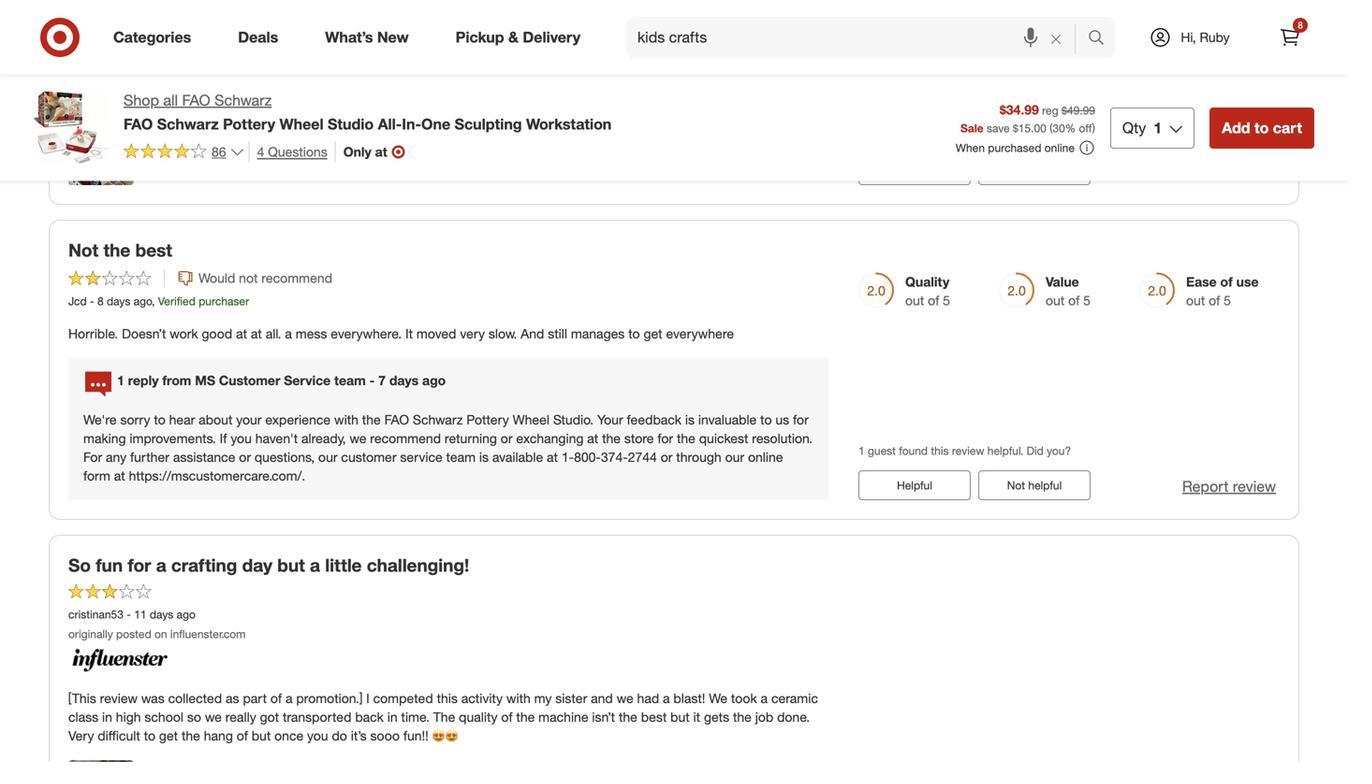 Task type: describe. For each thing, give the bounding box(es) containing it.
search button
[[1079, 17, 1124, 62]]

800-
[[574, 449, 601, 466]]

1-
[[562, 449, 574, 466]]

quality out of 5
[[905, 274, 950, 309]]

1 vertical spatial recommend
[[261, 270, 332, 287]]

recommend inside [this review was collected as part of a promotion.] we absolutely loved this toy pottery wheel. it was a blast and easy to use. it's great quality and definitely worth the money. i recommend this product to anyone with children who are interested in arts and crafts.
[[338, 68, 409, 85]]

best inside [this review was collected as part of a promotion.] i competed this activity with my sister and we had a blast! we took a ceramic class in high school so we really got transported back in time. the quality of the machine isn't the best but it gets the job done. very difficult to get the hang of but once you do it's sooo fun!! 😍😍
[[641, 709, 667, 726]]

do
[[332, 728, 347, 745]]

the right the isn't
[[619, 709, 637, 726]]

quality inside [this review was collected as part of a promotion.] we absolutely loved this toy pottery wheel. it was a blast and easy to use. it's great quality and definitely worth the money. i recommend this product to anyone with children who are interested in arts and crafts.
[[102, 68, 141, 85]]

report review
[[1182, 478, 1276, 496]]

find
[[900, 129, 919, 143]]

your
[[597, 412, 623, 428]]

found
[[899, 444, 928, 458]]

fun!!
[[403, 728, 429, 745]]

1 horizontal spatial did
[[1027, 444, 1044, 458]]

not for not the best
[[68, 240, 98, 261]]

search
[[1079, 30, 1124, 48]]

any
[[106, 449, 126, 466]]

1 guest found this review helpful. did you?
[[858, 444, 1071, 458]]

helpful.
[[987, 444, 1023, 458]]

deals
[[238, 28, 278, 46]]

the up jcd - 8 days ago , verified purchaser
[[103, 240, 130, 261]]

$34.99 reg $49.99 sale save $ 15.00 ( 30 % off )
[[961, 102, 1095, 135]]

online inside we're sorry to hear about your experience with the fao schwarz pottery wheel studio. your feedback is invaluable to us for making improvements. if you haven't already, we recommend returning or exchanging at the store for the quickest resolution. for any further assistance or questions, our customer service team is available at 1-800-374-2744 or through our online form at https://mscustomercare.com/.
[[748, 449, 783, 466]]

and down use.
[[779, 68, 802, 85]]

form
[[83, 468, 110, 484]]

hear
[[169, 412, 195, 428]]

wheel inside we're sorry to hear about your experience with the fao schwarz pottery wheel studio. your feedback is invaluable to us for making improvements. if you haven't already, we recommend returning or exchanging at the store for the quickest resolution. for any further assistance or questions, our customer service team is available at 1-800-374-2744 or through our online form at https://mscustomercare.com/.
[[513, 412, 549, 428]]

4 questions link
[[249, 141, 327, 163]]

review left the helpful.
[[952, 444, 984, 458]]

i inside [this review was collected as part of a promotion.] we absolutely loved this toy pottery wheel. it was a blast and easy to use. it's great quality and definitely worth the money. i recommend this product to anyone with children who are interested in arts and crafts.
[[331, 68, 334, 85]]

a left the little
[[310, 555, 320, 576]]

you inside [this review was collected as part of a promotion.] i competed this activity with my sister and we had a blast! we took a ceramic class in high school so we really got transported back in time. the quality of the machine isn't the best but it gets the job done. very difficult to get the hang of but once you do it's sooo fun!! 😍😍
[[307, 728, 328, 745]]

your
[[236, 412, 262, 428]]

a left crafting
[[156, 555, 166, 576]]

purchased
[[988, 141, 1041, 155]]

86 link
[[124, 141, 245, 164]]

hi,
[[1181, 29, 1196, 45]]

wheel inside 'shop all fao schwarz fao schwarz pottery wheel studio all-in-one sculpting workstation'
[[279, 115, 324, 133]]

[this review was collected as part of a promotion.] we absolutely loved this toy pottery wheel. it was a blast and easy to use. it's great quality and definitely worth the money. i recommend this product to anyone with children who are interested in arts and crafts.
[[68, 50, 816, 103]]

day
[[242, 555, 272, 576]]

questions,
[[255, 449, 315, 466]]

5 for value out of 5
[[1083, 293, 1091, 309]]

to inside button
[[1254, 119, 1269, 137]]

you?
[[1047, 444, 1071, 458]]

who
[[626, 68, 651, 85]]

we inside we're sorry to hear about your experience with the fao schwarz pottery wheel studio. your feedback is invaluable to us for making improvements. if you haven't already, we recommend returning or exchanging at the store for the quickest resolution. for any further assistance or questions, our customer service team is available at 1-800-374-2744 or through our online form at https://mscustomercare.com/.
[[350, 430, 366, 447]]

the
[[433, 709, 455, 726]]

the down my
[[516, 709, 535, 726]]

i inside [this review was collected as part of a promotion.] i competed this activity with my sister and we had a blast! we took a ceramic class in high school so we really got transported back in time. the quality of the machine isn't the best but it gets the job done. very difficult to get the hang of but once you do it's sooo fun!! 😍😍
[[366, 691, 369, 707]]

what's new link
[[309, 17, 432, 58]]

we're
[[83, 412, 117, 428]]

%
[[1065, 121, 1076, 135]]

1 vertical spatial for
[[658, 430, 673, 447]]

1 vertical spatial 8
[[97, 295, 104, 309]]

😍😍
[[432, 728, 458, 745]]

0 vertical spatial online
[[1045, 141, 1075, 155]]

the down took
[[733, 709, 752, 726]]

0 vertical spatial but
[[277, 555, 305, 576]]

for
[[83, 449, 102, 466]]

we inside [this review was collected as part of a promotion.] we absolutely loved this toy pottery wheel. it was a blast and easy to use. it's great quality and definitely worth the money. i recommend this product to anyone with children who are interested in arts and crafts.
[[366, 50, 385, 66]]

everywhere.
[[331, 326, 402, 342]]

this right find
[[922, 129, 940, 143]]

on
[[155, 628, 167, 642]]

definitely
[[170, 68, 223, 85]]

value
[[1046, 274, 1079, 290]]

transported
[[283, 709, 351, 726]]

moved
[[417, 326, 456, 342]]

with inside [this review was collected as part of a promotion.] i competed this activity with my sister and we had a blast! we took a ceramic class in high school so we really got transported back in time. the quality of the machine isn't the best but it gets the job done. very difficult to get the hang of but once you do it's sooo fun!! 😍😍
[[506, 691, 531, 707]]

wheel.
[[579, 50, 616, 66]]

out inside ease of use out of 5
[[1186, 293, 1205, 309]]

exchanging
[[516, 430, 584, 447]]

it's
[[351, 728, 367, 745]]

0 horizontal spatial or
[[239, 449, 251, 466]]

$
[[1013, 121, 1018, 135]]

still
[[548, 326, 567, 342]]

add to cart button
[[1210, 108, 1314, 149]]

challenging!
[[367, 555, 469, 576]]

had
[[637, 691, 659, 707]]

would not recommend
[[198, 270, 332, 287]]

0 horizontal spatial did
[[858, 129, 876, 143]]

the inside [this review was collected as part of a promotion.] we absolutely loved this toy pottery wheel. it was a blast and easy to use. it's great quality and definitely worth the money. i recommend this product to anyone with children who are interested in arts and crafts.
[[264, 68, 282, 85]]

at up the 800- at the bottom of the page
[[587, 430, 598, 447]]

review for report review
[[1233, 478, 1276, 496]]

review for [this review was collected as part of a promotion.] i competed this activity with my sister and we had a blast! we took a ceramic class in high school so we really got transported back in time. the quality of the machine isn't the best but it gets the job done. very difficult to get the hang of but once you do it's sooo fun!! 😍😍
[[100, 691, 138, 707]]

customer
[[219, 373, 280, 389]]

gets
[[704, 709, 729, 726]]

schwarz pottery
[[157, 115, 275, 133]]

ease of use out of 5
[[1186, 274, 1259, 309]]

1 vertical spatial days
[[389, 373, 419, 389]]

it's
[[800, 50, 816, 66]]

and up shop
[[144, 68, 167, 85]]

report review button
[[1182, 476, 1276, 498]]

1 vertical spatial ago
[[422, 373, 446, 389]]

horrible.
[[68, 326, 118, 342]]

so fun for a crafting day but a little challenging!
[[68, 555, 469, 576]]

schwarz inside 'shop all fao schwarz fao schwarz pottery wheel studio all-in-one sculpting workstation'
[[215, 91, 272, 110]]

work
[[170, 326, 198, 342]]

at left 1- at the bottom left of the page
[[547, 449, 558, 466]]

this right found
[[931, 444, 949, 458]]

0 vertical spatial fao
[[182, 91, 210, 110]]

the down your
[[602, 430, 621, 447]]

2744
[[628, 449, 657, 466]]

to left anyone
[[487, 68, 498, 85]]

shop all fao schwarz fao schwarz pottery wheel studio all-in-one sculpting workstation
[[124, 91, 612, 133]]

toy
[[511, 50, 529, 66]]

to right manages
[[628, 326, 640, 342]]

my
[[534, 691, 552, 707]]

team inside we're sorry to hear about your experience with the fao schwarz pottery wheel studio. your feedback is invaluable to us for making improvements. if you haven't already, we recommend returning or exchanging at the store for the quickest resolution. for any further assistance or questions, our customer service team is available at 1-800-374-2744 or through our online form at https://mscustomercare.com/.
[[446, 449, 476, 466]]

fao inside we're sorry to hear about your experience with the fao schwarz pottery wheel studio. your feedback is invaluable to us for making improvements. if you haven't already, we recommend returning or exchanging at the store for the quickest resolution. for any further assistance or questions, our customer service team is available at 1-800-374-2744 or through our online form at https://mscustomercare.com/.
[[384, 412, 409, 428]]

helpful?
[[978, 129, 1018, 143]]

use.
[[772, 50, 796, 66]]

delivery
[[523, 28, 580, 46]]

difficult
[[98, 728, 140, 745]]

blast
[[669, 50, 697, 66]]

shop
[[124, 91, 159, 110]]

0 vertical spatial team
[[334, 373, 366, 389]]

you inside we're sorry to hear about your experience with the fao schwarz pottery wheel studio. your feedback is invaluable to us for making improvements. if you haven't already, we recommend returning or exchanging at the store for the quickest resolution. for any further assistance or questions, our customer service team is available at 1-800-374-2744 or through our online form at https://mscustomercare.com/.
[[231, 430, 252, 447]]

and
[[521, 326, 544, 342]]

in inside [this review was collected as part of a promotion.] we absolutely loved this toy pottery wheel. it was a blast and easy to use. it's great quality and definitely worth the money. i recommend this product to anyone with children who are interested in arts and crafts.
[[739, 68, 749, 85]]

and inside [this review was collected as part of a promotion.] i competed this activity with my sister and we had a blast! we took a ceramic class in high school so we really got transported back in time. the quality of the machine isn't the best but it gets the job done. very difficult to get the hang of but once you do it's sooo fun!! 😍😍
[[591, 691, 613, 707]]

- for cristinan53 - 11 days ago
[[127, 608, 131, 622]]

when purchased online
[[956, 141, 1075, 155]]

quickest
[[699, 430, 748, 447]]

and up interested
[[701, 50, 723, 66]]

reg
[[1042, 103, 1058, 117]]

[this review was collected as part of a promotion.] i competed this activity with my sister and we had a blast! we took a ceramic class in high school so we really got transported back in time. the quality of the machine isn't the best but it gets the job done. very difficult to get the hang of but once you do it's sooo fun!! 😍😍
[[68, 691, 818, 745]]

1 vertical spatial it
[[405, 326, 413, 342]]

it inside [this review was collected as part of a promotion.] we absolutely loved this toy pottery wheel. it was a blast and easy to use. it's great quality and definitely worth the money. i recommend this product to anyone with children who are interested in arts and crafts.
[[620, 50, 628, 66]]

service
[[284, 373, 331, 389]]

as for so
[[226, 691, 239, 707]]

[this for [this review was collected as part of a promotion.] i competed this activity with my sister and we had a blast! we took a ceramic class in high school so we really got transported back in time. the quality of the machine isn't the best but it gets the job done. very difficult to get the hang of but once you do it's sooo fun!! 😍😍
[[68, 691, 96, 707]]

jcd
[[68, 295, 87, 309]]

to left hear
[[154, 412, 165, 428]]

verified
[[158, 295, 196, 309]]

11
[[134, 608, 147, 622]]

the up customer
[[362, 412, 381, 428]]

1 horizontal spatial is
[[685, 412, 695, 428]]

loved
[[452, 50, 483, 66]]

days for jcd - 8 days ago , verified purchaser
[[107, 295, 130, 309]]

2 horizontal spatial 1
[[1154, 119, 1162, 137]]

2 horizontal spatial for
[[793, 412, 809, 428]]

get inside [this review was collected as part of a promotion.] i competed this activity with my sister and we had a blast! we took a ceramic class in high school so we really got transported back in time. the quality of the machine isn't the best but it gets the job done. very difficult to get the hang of but once you do it's sooo fun!! 😍😍
[[159, 728, 178, 745]]

high
[[116, 709, 141, 726]]

worth
[[227, 68, 260, 85]]

30
[[1053, 121, 1065, 135]]

1 horizontal spatial get
[[644, 326, 662, 342]]

value out of 5
[[1046, 274, 1091, 309]]

pickup & delivery link
[[440, 17, 604, 58]]

ago for cristinan53 - 11 days ago
[[177, 608, 196, 622]]

a up job
[[761, 691, 768, 707]]

feedback
[[627, 412, 682, 428]]

so
[[187, 709, 201, 726]]

4 questions
[[257, 144, 327, 160]]

[this for [this review was collected as part of a promotion.] we absolutely loved this toy pottery wheel. it was a blast and easy to use. it's great quality and definitely worth the money. i recommend this product to anyone with children who are interested in arts and crafts.
[[68, 50, 96, 66]]

1 vertical spatial is
[[479, 449, 489, 466]]



Task type: vqa. For each thing, say whether or not it's contained in the screenshot.
IS to the left
yes



Task type: locate. For each thing, give the bounding box(es) containing it.
2 our from the left
[[725, 449, 744, 466]]

schwarz down worth
[[215, 91, 272, 110]]

1 promotion.] from the top
[[296, 50, 362, 66]]

was for crafts.
[[141, 50, 164, 66]]

promotion.] inside [this review was collected as part of a promotion.] i competed this activity with my sister and we had a blast! we took a ceramic class in high school so we really got transported back in time. the quality of the machine isn't the best but it gets the job done. very difficult to get the hang of but once you do it's sooo fun!! 😍😍
[[296, 691, 362, 707]]

2 horizontal spatial 5
[[1224, 293, 1231, 309]]

as inside [this review was collected as part of a promotion.] i competed this activity with my sister and we had a blast! we took a ceramic class in high school so we really got transported back in time. the quality of the machine isn't the best but it gets the job done. very difficult to get the hang of but once you do it's sooo fun!! 😍😍
[[226, 691, 239, 707]]

1 out from the left
[[905, 293, 924, 309]]

fao down shop
[[124, 115, 153, 133]]

with left my
[[506, 691, 531, 707]]

not left helpful
[[1007, 479, 1025, 493]]

out inside value out of 5
[[1046, 293, 1065, 309]]

0 vertical spatial with
[[548, 68, 572, 85]]

qty 1
[[1122, 119, 1162, 137]]

as
[[226, 50, 239, 66], [226, 691, 239, 707]]

deals link
[[222, 17, 302, 58]]

for right the us
[[793, 412, 809, 428]]

1 horizontal spatial we
[[709, 691, 727, 707]]

recommend right not
[[261, 270, 332, 287]]

part down the deals
[[243, 50, 267, 66]]

review inside [this review was collected as part of a promotion.] we absolutely loved this toy pottery wheel. it was a blast and easy to use. it's great quality and definitely worth the money. i recommend this product to anyone with children who are interested in arts and crafts.
[[100, 50, 138, 66]]

$49.99
[[1062, 103, 1095, 117]]

with up already,
[[334, 412, 358, 428]]

online down the resolution.
[[748, 449, 783, 466]]

wheel up exchanging
[[513, 412, 549, 428]]

8 right jcd
[[97, 295, 104, 309]]

0 vertical spatial 8
[[1298, 19, 1303, 31]]

we inside [this review was collected as part of a promotion.] i competed this activity with my sister and we had a blast! we took a ceramic class in high school so we really got transported back in time. the quality of the machine isn't the best but it gets the job done. very difficult to get the hang of but once you do it's sooo fun!! 😍😍
[[709, 691, 727, 707]]

fun
[[96, 555, 123, 576]]

0 horizontal spatial 5
[[943, 293, 950, 309]]

1 vertical spatial team
[[446, 449, 476, 466]]

0 vertical spatial recommend
[[338, 68, 409, 85]]

[this up class
[[68, 691, 96, 707]]

in up sooo on the left
[[387, 709, 398, 726]]

recommend up 'shop all fao schwarz fao schwarz pottery wheel studio all-in-one sculpting workstation'
[[338, 68, 409, 85]]

0 horizontal spatial quality
[[102, 68, 141, 85]]

[this inside [this review was collected as part of a promotion.] we absolutely loved this toy pottery wheel. it was a blast and easy to use. it's great quality and definitely worth the money. i recommend this product to anyone with children who are interested in arts and crafts.
[[68, 50, 96, 66]]

2 as from the top
[[226, 691, 239, 707]]

did left you?
[[1027, 444, 1044, 458]]

2 out from the left
[[1046, 293, 1065, 309]]

categories
[[113, 28, 191, 46]]

1 horizontal spatial 1
[[858, 444, 865, 458]]

pickup & delivery
[[456, 28, 580, 46]]

0 vertical spatial as
[[226, 50, 239, 66]]

1 horizontal spatial or
[[501, 430, 513, 447]]

0 vertical spatial promotion.]
[[296, 50, 362, 66]]

schwarz inside we're sorry to hear about your experience with the fao schwarz pottery wheel studio. your feedback is invaluable to us for making improvements. if you haven't already, we recommend returning or exchanging at the store for the quickest resolution. for any further assistance or questions, our customer service team is available at 1-800-374-2744 or through our online form at https://mscustomercare.com/.
[[413, 412, 463, 428]]

only
[[343, 143, 371, 160]]

1 vertical spatial with
[[334, 412, 358, 428]]

this
[[487, 50, 508, 66], [413, 68, 434, 85], [922, 129, 940, 143], [931, 444, 949, 458], [437, 691, 458, 707]]

at right the only
[[375, 143, 387, 160]]

not inside button
[[1007, 479, 1025, 493]]

for
[[793, 412, 809, 428], [658, 430, 673, 447], [128, 555, 151, 576]]

time.
[[401, 709, 430, 726]]

the right worth
[[264, 68, 282, 85]]

1 right qty
[[1154, 119, 1162, 137]]

a up are
[[658, 50, 665, 66]]

job
[[755, 709, 773, 726]]

2 vertical spatial days
[[150, 608, 173, 622]]

0 vertical spatial 1
[[1154, 119, 1162, 137]]

the up the through
[[677, 430, 695, 447]]

influenster.com
[[170, 628, 246, 642]]

not the best
[[68, 240, 172, 261]]

ease
[[1186, 274, 1217, 290]]

0 vertical spatial i
[[331, 68, 334, 85]]

crafting
[[171, 555, 237, 576]]

2 horizontal spatial you
[[879, 129, 897, 143]]

1 vertical spatial schwarz
[[413, 412, 463, 428]]

1 vertical spatial we
[[617, 691, 633, 707]]

1 horizontal spatial our
[[725, 449, 744, 466]]

new
[[377, 28, 409, 46]]

7
[[378, 373, 386, 389]]

2 part from the top
[[243, 691, 267, 707]]

of inside quality out of 5
[[928, 293, 939, 309]]

collected up definitely
[[168, 50, 222, 66]]

at right good
[[236, 326, 247, 342]]

little
[[325, 555, 362, 576]]

recommend up service
[[370, 430, 441, 447]]

2 collected from the top
[[168, 691, 222, 707]]

to right add
[[1254, 119, 1269, 137]]

86
[[212, 143, 226, 160]]

1 vertical spatial not
[[1007, 479, 1025, 493]]

or up available
[[501, 430, 513, 447]]

1 left reply
[[117, 373, 124, 389]]

2 promotion.] from the top
[[296, 691, 362, 707]]

1 horizontal spatial but
[[277, 555, 305, 576]]

was for it
[[141, 691, 164, 707]]

wheel up questions
[[279, 115, 324, 133]]

1 vertical spatial fao
[[124, 115, 153, 133]]

promotion.] inside [this review was collected as part of a promotion.] we absolutely loved this toy pottery wheel. it was a blast and easy to use. it's great quality and definitely worth the money. i recommend this product to anyone with children who are interested in arts and crafts.
[[296, 50, 362, 66]]

1 5 from the left
[[943, 293, 950, 309]]

1 horizontal spatial i
[[366, 691, 369, 707]]

[this inside [this review was collected as part of a promotion.] i competed this activity with my sister and we had a blast! we took a ceramic class in high school so we really got transported back in time. the quality of the machine isn't the best but it gets the job done. very difficult to get the hang of but once you do it's sooo fun!! 😍😍
[[68, 691, 96, 707]]

to left the us
[[760, 412, 772, 428]]

best down the had
[[641, 709, 667, 726]]

schwarz up returning
[[413, 412, 463, 428]]

quality inside [this review was collected as part of a promotion.] i competed this activity with my sister and we had a blast! we took a ceramic class in high school so we really got transported back in time. the quality of the machine isn't the best but it gets the job done. very difficult to get the hang of but once you do it's sooo fun!! 😍😍
[[459, 709, 498, 726]]

not up jcd
[[68, 240, 98, 261]]

days for cristinan53 - 11 days ago
[[150, 608, 173, 622]]

sooo
[[370, 728, 400, 745]]

0 vertical spatial collected
[[168, 50, 222, 66]]

it left moved
[[405, 326, 413, 342]]

1 horizontal spatial it
[[620, 50, 628, 66]]

a right all.
[[285, 326, 292, 342]]

5 for quality out of 5
[[943, 293, 950, 309]]

2 horizontal spatial days
[[389, 373, 419, 389]]

to
[[757, 50, 769, 66], [487, 68, 498, 85], [1254, 119, 1269, 137], [628, 326, 640, 342], [154, 412, 165, 428], [760, 412, 772, 428], [144, 728, 155, 745]]

quality
[[102, 68, 141, 85], [905, 274, 950, 290], [459, 709, 498, 726]]

2 vertical spatial you
[[307, 728, 328, 745]]

0 horizontal spatial for
[[128, 555, 151, 576]]

all-
[[378, 115, 402, 133]]

did you find this review helpful?
[[858, 129, 1018, 143]]

0 vertical spatial best
[[135, 240, 172, 261]]

guest review image 1 of 1, zoom in image
[[68, 120, 134, 185]]

was up "who"
[[631, 50, 654, 66]]

2 horizontal spatial quality
[[905, 274, 950, 290]]

pottery
[[466, 412, 509, 428]]

in-
[[402, 115, 421, 133]]

2 [this from the top
[[68, 691, 96, 707]]

- for jcd - 8 days ago , verified purchaser
[[90, 295, 94, 309]]

all.
[[266, 326, 281, 342]]

collected up so
[[168, 691, 222, 707]]

for right fun
[[128, 555, 151, 576]]

0 horizontal spatial team
[[334, 373, 366, 389]]

0 horizontal spatial ago
[[134, 295, 152, 309]]

was down categories
[[141, 50, 164, 66]]

2 horizontal spatial with
[[548, 68, 572, 85]]

0 horizontal spatial we
[[205, 709, 222, 726]]

as inside [this review was collected as part of a promotion.] we absolutely loved this toy pottery wheel. it was a blast and easy to use. it's great quality and definitely worth the money. i recommend this product to anyone with children who are interested in arts and crafts.
[[226, 50, 239, 66]]

1 horizontal spatial ago
[[177, 608, 196, 622]]

great
[[68, 68, 98, 85]]

1 horizontal spatial 8
[[1298, 19, 1303, 31]]

2 vertical spatial -
[[127, 608, 131, 622]]

online down 30
[[1045, 141, 1075, 155]]

a right the had
[[663, 691, 670, 707]]

2 horizontal spatial -
[[369, 373, 375, 389]]

1 vertical spatial you
[[231, 430, 252, 447]]

0 horizontal spatial 8
[[97, 295, 104, 309]]

1 [this from the top
[[68, 50, 96, 66]]

all
[[163, 91, 178, 110]]

1 horizontal spatial you
[[307, 728, 328, 745]]

1 part from the top
[[243, 50, 267, 66]]

part inside [this review was collected as part of a promotion.] we absolutely loved this toy pottery wheel. it was a blast and easy to use. it's great quality and definitely worth the money. i recommend this product to anyone with children who are interested in arts and crafts.
[[243, 50, 267, 66]]

part
[[243, 50, 267, 66], [243, 691, 267, 707]]

5 inside quality out of 5
[[943, 293, 950, 309]]

days right 7
[[389, 373, 419, 389]]

1 vertical spatial we
[[709, 691, 727, 707]]

1 vertical spatial online
[[748, 449, 783, 466]]

&
[[508, 28, 519, 46]]

1 as from the top
[[226, 50, 239, 66]]

5
[[943, 293, 950, 309], [1083, 293, 1091, 309], [1224, 293, 1231, 309]]

we left the had
[[617, 691, 633, 707]]

you right 'if'
[[231, 430, 252, 447]]

a up 'transported'
[[285, 691, 293, 707]]

cristinan53 - 11 days ago
[[68, 608, 196, 622]]

this inside [this review was collected as part of a promotion.] i competed this activity with my sister and we had a blast! we took a ceramic class in high school so we really got transported back in time. the quality of the machine isn't the best but it gets the job done. very difficult to get the hang of but once you do it's sooo fun!! 😍😍
[[437, 691, 458, 707]]

review inside [this review was collected as part of a promotion.] i competed this activity with my sister and we had a blast! we took a ceramic class in high school so we really got transported back in time. the quality of the machine isn't the best but it gets the job done. very difficult to get the hang of but once you do it's sooo fun!! 😍😍
[[100, 691, 138, 707]]

interested
[[677, 68, 736, 85]]

our down quickest
[[725, 449, 744, 466]]

add to cart
[[1222, 119, 1302, 137]]

1 horizontal spatial out
[[1046, 293, 1065, 309]]

we down what's new
[[366, 50, 385, 66]]

1 horizontal spatial quality
[[459, 709, 498, 726]]

but right day
[[277, 555, 305, 576]]

2 vertical spatial we
[[205, 709, 222, 726]]

was inside [this review was collected as part of a promotion.] i competed this activity with my sister and we had a blast! we took a ceramic class in high school so we really got transported back in time. the quality of the machine isn't the best but it gets the job done. very difficult to get the hang of but once you do it's sooo fun!! 😍😍
[[141, 691, 164, 707]]

1 left guest on the bottom of page
[[858, 444, 865, 458]]

this down absolutely
[[413, 68, 434, 85]]

originally
[[68, 628, 113, 642]]

out inside quality out of 5
[[905, 293, 924, 309]]

[this up great
[[68, 50, 96, 66]]

collected for school
[[168, 691, 222, 707]]

2 horizontal spatial or
[[661, 449, 673, 466]]

- left 7
[[369, 373, 375, 389]]

jcd - 8 days ago , verified purchaser
[[68, 295, 249, 309]]

this left toy
[[487, 50, 508, 66]]

guest
[[868, 444, 896, 458]]

best up the ,
[[135, 240, 172, 261]]

5 inside ease of use out of 5
[[1224, 293, 1231, 309]]

you left find
[[879, 129, 897, 143]]

part inside [this review was collected as part of a promotion.] i competed this activity with my sister and we had a blast! we took a ceramic class in high school so we really got transported back in time. the quality of the machine isn't the best but it gets the job done. very difficult to get the hang of but once you do it's sooo fun!! 😍😍
[[243, 691, 267, 707]]

review up the high on the left
[[100, 691, 138, 707]]

get down the school
[[159, 728, 178, 745]]

experience
[[265, 412, 331, 428]]

easy
[[726, 50, 753, 66]]

in left the high on the left
[[102, 709, 112, 726]]

assistance
[[173, 449, 235, 466]]

0 horizontal spatial wheel
[[279, 115, 324, 133]]

we right so
[[205, 709, 222, 726]]

as for worth
[[226, 50, 239, 66]]

1 vertical spatial -
[[369, 373, 375, 389]]

resolution.
[[752, 430, 813, 447]]

reply
[[128, 373, 159, 389]]

to up arts
[[757, 50, 769, 66]]

not
[[68, 240, 98, 261], [1007, 479, 1025, 493]]

0 horizontal spatial we
[[366, 50, 385, 66]]

what's
[[325, 28, 373, 46]]

at down the any
[[114, 468, 125, 484]]

8 right "ruby" at the top of page
[[1298, 19, 1303, 31]]

our
[[318, 449, 338, 466], [725, 449, 744, 466]]

0 horizontal spatial online
[[748, 449, 783, 466]]

studio
[[328, 115, 374, 133]]

1 horizontal spatial for
[[658, 430, 673, 447]]

get
[[644, 326, 662, 342], [159, 728, 178, 745]]

0 vertical spatial -
[[90, 295, 94, 309]]

15.00
[[1018, 121, 1046, 135]]

did left find
[[858, 129, 876, 143]]

available
[[492, 449, 543, 466]]

with inside [this review was collected as part of a promotion.] we absolutely loved this toy pottery wheel. it was a blast and easy to use. it's great quality and definitely worth the money. i recommend this product to anyone with children who are interested in arts and crafts.
[[548, 68, 572, 85]]

What can we help you find? suggestions appear below search field
[[626, 17, 1092, 58]]

0 vertical spatial we
[[366, 50, 385, 66]]

collected inside [this review was collected as part of a promotion.] we absolutely loved this toy pottery wheel. it was a blast and easy to use. it's great quality and definitely worth the money. i recommend this product to anyone with children who are interested in arts and crafts.
[[168, 50, 222, 66]]

recommend
[[338, 68, 409, 85], [261, 270, 332, 287], [370, 430, 441, 447]]

0 horizontal spatial but
[[252, 728, 271, 745]]

promotion.] for recommend
[[296, 50, 362, 66]]

this up the
[[437, 691, 458, 707]]

not for not helpful
[[1007, 479, 1025, 493]]

or
[[501, 430, 513, 447], [239, 449, 251, 466], [661, 449, 673, 466]]

1 vertical spatial but
[[670, 709, 690, 726]]

a up 'money.' in the left top of the page
[[285, 50, 293, 66]]

at
[[375, 143, 387, 160], [236, 326, 247, 342], [251, 326, 262, 342], [587, 430, 598, 447], [547, 449, 558, 466], [114, 468, 125, 484]]

with
[[548, 68, 572, 85], [334, 412, 358, 428], [506, 691, 531, 707]]

0 vertical spatial for
[[793, 412, 809, 428]]

to inside [this review was collected as part of a promotion.] i competed this activity with my sister and we had a blast! we took a ceramic class in high school so we really got transported back in time. the quality of the machine isn't the best but it gets the job done. very difficult to get the hang of but once you do it's sooo fun!! 😍😍
[[144, 728, 155, 745]]

to down the school
[[144, 728, 155, 745]]

was
[[141, 50, 164, 66], [631, 50, 654, 66], [141, 691, 164, 707]]

0 horizontal spatial out
[[905, 293, 924, 309]]

with inside we're sorry to hear about your experience with the fao schwarz pottery wheel studio. your feedback is invaluable to us for making improvements. if you haven't already, we recommend returning or exchanging at the store for the quickest resolution. for any further assistance or questions, our customer service team is available at 1-800-374-2744 or through our online form at https://mscustomercare.com/.
[[334, 412, 358, 428]]

out for quality out of 5
[[905, 293, 924, 309]]

recommend inside we're sorry to hear about your experience with the fao schwarz pottery wheel studio. your feedback is invaluable to us for making improvements. if you haven't already, we recommend returning or exchanging at the store for the quickest resolution. for any further assistance or questions, our customer service team is available at 1-800-374-2744 or through our online form at https://mscustomercare.com/.
[[370, 430, 441, 447]]

collected
[[168, 50, 222, 66], [168, 691, 222, 707]]

only at
[[343, 143, 387, 160]]

quality inside quality out of 5
[[905, 274, 950, 290]]

if
[[220, 430, 227, 447]]

ago up influenster.com
[[177, 608, 196, 622]]

0 horizontal spatial is
[[479, 449, 489, 466]]

2 horizontal spatial we
[[617, 691, 633, 707]]

review inside report review button
[[1233, 478, 1276, 496]]

1 horizontal spatial in
[[387, 709, 398, 726]]

the down so
[[182, 728, 200, 745]]

1 vertical spatial wheel
[[513, 412, 549, 428]]

review right report
[[1233, 478, 1276, 496]]

at left all.
[[251, 326, 262, 342]]

promotion.]
[[296, 50, 362, 66], [296, 691, 362, 707]]

we up customer
[[350, 430, 366, 447]]

of inside value out of 5
[[1068, 293, 1080, 309]]

0 horizontal spatial -
[[90, 295, 94, 309]]

wheel
[[279, 115, 324, 133], [513, 412, 549, 428]]

- right jcd
[[90, 295, 94, 309]]

1 vertical spatial collected
[[168, 691, 222, 707]]

part for really
[[243, 691, 267, 707]]

sorry
[[120, 412, 150, 428]]

part up really at the bottom
[[243, 691, 267, 707]]

posted
[[116, 628, 151, 642]]

as up worth
[[226, 50, 239, 66]]

0 vertical spatial you
[[879, 129, 897, 143]]

out for value out of 5
[[1046, 293, 1065, 309]]

ago for jcd - 8 days ago , verified purchaser
[[134, 295, 152, 309]]

2 5 from the left
[[1083, 293, 1091, 309]]

competed
[[373, 691, 433, 707]]

3 out from the left
[[1186, 293, 1205, 309]]

isn't
[[592, 709, 615, 726]]

0 vertical spatial we
[[350, 430, 366, 447]]

but down got
[[252, 728, 271, 745]]

1 for 1 reply from ms customer service team - 7 days ago
[[117, 373, 124, 389]]

0 horizontal spatial days
[[107, 295, 130, 309]]

1 horizontal spatial not
[[1007, 479, 1025, 493]]

0 vertical spatial get
[[644, 326, 662, 342]]

we up gets
[[709, 691, 727, 707]]

through
[[676, 449, 721, 466]]

2 horizontal spatial fao
[[384, 412, 409, 428]]

customer
[[341, 449, 397, 466]]

team down returning
[[446, 449, 476, 466]]

[this
[[68, 50, 96, 66], [68, 691, 96, 707]]

get left everywhere
[[644, 326, 662, 342]]

1 our from the left
[[318, 449, 338, 466]]

2 horizontal spatial but
[[670, 709, 690, 726]]

very
[[460, 326, 485, 342]]

1 horizontal spatial best
[[641, 709, 667, 726]]

our down already,
[[318, 449, 338, 466]]

0 vertical spatial ago
[[134, 295, 152, 309]]

done.
[[777, 709, 810, 726]]

ceramic
[[771, 691, 818, 707]]

2 vertical spatial 1
[[858, 444, 865, 458]]

helpful button
[[858, 471, 971, 501]]

0 vertical spatial [this
[[68, 50, 96, 66]]

image of fao schwarz pottery wheel studio all-in-one sculpting workstation image
[[34, 90, 109, 165]]

2 horizontal spatial out
[[1186, 293, 1205, 309]]

part for money.
[[243, 50, 267, 66]]

it up "who"
[[620, 50, 628, 66]]

1 vertical spatial best
[[641, 709, 667, 726]]

1 for 1 guest found this review helpful. did you?
[[858, 444, 865, 458]]

promotion.] down what's
[[296, 50, 362, 66]]

3 5 from the left
[[1224, 293, 1231, 309]]

0 horizontal spatial get
[[159, 728, 178, 745]]

days up on
[[150, 608, 173, 622]]

2 horizontal spatial ago
[[422, 373, 446, 389]]

review for [this review was collected as part of a promotion.] we absolutely loved this toy pottery wheel. it was a blast and easy to use. it's great quality and definitely worth the money. i recommend this product to anyone with children who are interested in arts and crafts.
[[100, 50, 138, 66]]

use
[[1236, 274, 1259, 290]]

for down feedback
[[658, 430, 673, 447]]

0 horizontal spatial fao
[[124, 115, 153, 133]]

ruby
[[1200, 29, 1230, 45]]

report
[[1182, 478, 1229, 496]]

0 vertical spatial is
[[685, 412, 695, 428]]

1 horizontal spatial days
[[150, 608, 173, 622]]

haven't
[[255, 430, 298, 447]]

1 horizontal spatial online
[[1045, 141, 1075, 155]]

in down easy
[[739, 68, 749, 85]]

0 horizontal spatial in
[[102, 709, 112, 726]]

is
[[685, 412, 695, 428], [479, 449, 489, 466]]

8
[[1298, 19, 1303, 31], [97, 295, 104, 309]]

2 vertical spatial recommend
[[370, 430, 441, 447]]

of inside [this review was collected as part of a promotion.] we absolutely loved this toy pottery wheel. it was a blast and easy to use. it's great quality and definitely worth the money. i recommend this product to anyone with children who are interested in arts and crafts.
[[270, 50, 282, 66]]

already,
[[301, 430, 346, 447]]

as up really at the bottom
[[226, 691, 239, 707]]

promotion.] for transported
[[296, 691, 362, 707]]

1 vertical spatial 1
[[117, 373, 124, 389]]

but left it
[[670, 709, 690, 726]]

are
[[655, 68, 673, 85]]

5 inside value out of 5
[[1083, 293, 1091, 309]]

1 vertical spatial part
[[243, 691, 267, 707]]

promotion.] up 'transported'
[[296, 691, 362, 707]]

collected for definitely
[[168, 50, 222, 66]]

fao down 7
[[384, 412, 409, 428]]

questions
[[268, 144, 327, 160]]

review left helpful?
[[943, 129, 975, 143]]

0 vertical spatial quality
[[102, 68, 141, 85]]

0 vertical spatial did
[[858, 129, 876, 143]]

and up the isn't
[[591, 691, 613, 707]]

1 collected from the top
[[168, 50, 222, 66]]

1 vertical spatial [this
[[68, 691, 96, 707]]

days left the ,
[[107, 295, 130, 309]]

not helpful
[[1007, 479, 1062, 493]]

collected inside [this review was collected as part of a promotion.] i competed this activity with my sister and we had a blast! we took a ceramic class in high school so we really got transported back in time. the quality of the machine isn't the best but it gets the job done. very difficult to get the hang of but once you do it's sooo fun!! 😍😍
[[168, 691, 222, 707]]

0 vertical spatial schwarz
[[215, 91, 272, 110]]

categories link
[[97, 17, 215, 58]]

2 horizontal spatial in
[[739, 68, 749, 85]]



